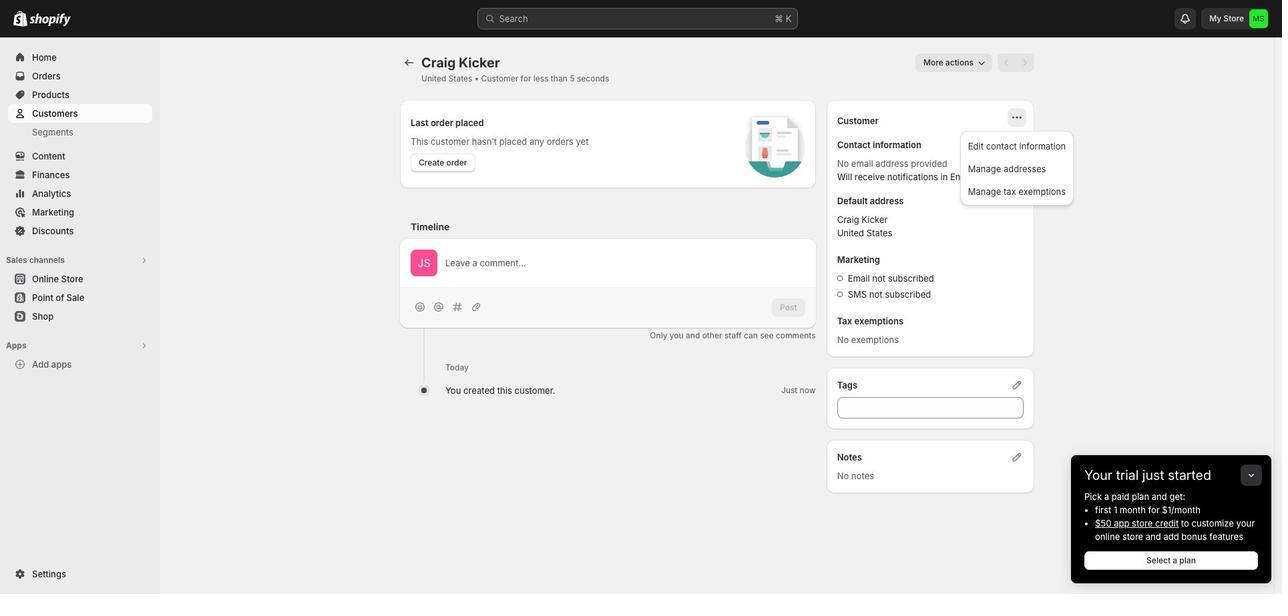 Task type: locate. For each thing, give the bounding box(es) containing it.
Leave a comment... text field
[[445, 256, 805, 270]]

None text field
[[837, 397, 1024, 419]]

shopify image
[[13, 11, 27, 27]]

previous image
[[1000, 56, 1014, 69]]

menu
[[964, 135, 1070, 202]]

avatar with initials j s image
[[411, 250, 437, 276]]



Task type: describe. For each thing, give the bounding box(es) containing it.
next image
[[1018, 56, 1032, 69]]

shopify image
[[29, 13, 71, 27]]

my store image
[[1249, 9, 1268, 28]]



Task type: vqa. For each thing, say whether or not it's contained in the screenshot.
'Email Field'
no



